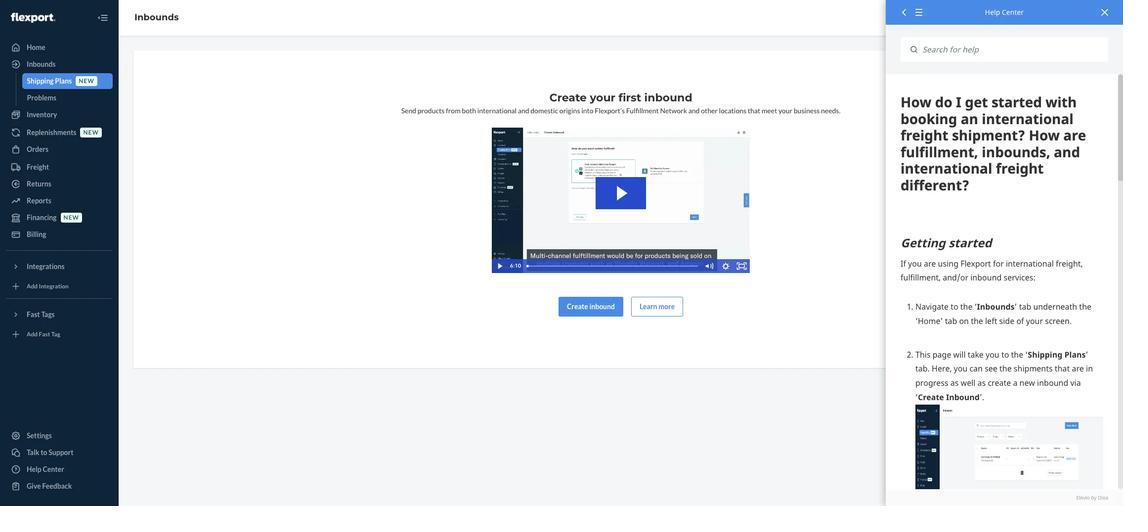 Task type: describe. For each thing, give the bounding box(es) containing it.
learn more
[[640, 302, 675, 310]]

add integration link
[[6, 278, 113, 294]]

close navigation image
[[97, 12, 109, 24]]

create inbound
[[567, 302, 615, 310]]

0 vertical spatial help
[[986, 7, 1001, 17]]

billing link
[[6, 227, 113, 242]]

orders link
[[6, 141, 113, 157]]

into
[[582, 106, 594, 115]]

help center link
[[6, 462, 113, 477]]

send
[[401, 106, 417, 115]]

first
[[619, 91, 642, 104]]

other
[[702, 106, 718, 115]]

give
[[27, 482, 41, 490]]

fast inside 'link'
[[39, 331, 50, 338]]

billing
[[27, 230, 46, 238]]

Search search field
[[918, 37, 1109, 62]]

to
[[41, 448, 47, 457]]

inbound inside button
[[590, 302, 615, 310]]

help inside help center link
[[27, 465, 41, 473]]

inbound inside create your first inbound send products from both international and domestic origins into flexport's fulfillment network and other locations that meet your business needs.
[[645, 91, 693, 104]]

fast tags
[[27, 310, 55, 319]]

reports link
[[6, 193, 113, 209]]

shipping
[[27, 77, 54, 85]]

freight link
[[6, 159, 113, 175]]

fast inside dropdown button
[[27, 310, 40, 319]]

talk
[[27, 448, 39, 457]]

1 horizontal spatial help center
[[986, 7, 1025, 17]]

create inbound button
[[559, 297, 624, 316]]

home link
[[6, 40, 113, 55]]

video element
[[492, 128, 750, 273]]

talk to support button
[[6, 445, 113, 461]]

financing
[[27, 213, 57, 222]]

domestic
[[531, 106, 559, 115]]

home
[[27, 43, 45, 51]]

freight
[[27, 163, 49, 171]]

settings link
[[6, 428, 113, 444]]

orders
[[27, 145, 49, 153]]

integrations button
[[6, 259, 113, 275]]

by
[[1092, 494, 1097, 501]]

from
[[446, 106, 461, 115]]

elevio by dixa
[[1077, 494, 1109, 501]]

dixa
[[1099, 494, 1109, 501]]

inventory link
[[6, 107, 113, 123]]

origins
[[560, 106, 580, 115]]

create for inbound
[[567, 302, 589, 310]]

support
[[49, 448, 74, 457]]

both
[[462, 106, 476, 115]]

learn more button
[[632, 297, 684, 316]]

0 horizontal spatial your
[[590, 91, 616, 104]]



Task type: locate. For each thing, give the bounding box(es) containing it.
problems
[[27, 93, 56, 102]]

fast left tags
[[27, 310, 40, 319]]

center up search search field
[[1003, 7, 1025, 17]]

tag
[[51, 331, 60, 338]]

fast tags button
[[6, 307, 113, 323]]

inbounds
[[135, 12, 179, 23], [27, 60, 56, 68]]

0 vertical spatial help center
[[986, 7, 1025, 17]]

1 vertical spatial center
[[43, 465, 64, 473]]

help center up search search field
[[986, 7, 1025, 17]]

reports
[[27, 196, 51, 205]]

talk to support
[[27, 448, 74, 457]]

center down talk to support
[[43, 465, 64, 473]]

help center down to
[[27, 465, 64, 473]]

new for shipping plans
[[79, 77, 94, 85]]

0 horizontal spatial inbound
[[590, 302, 615, 310]]

1 and from the left
[[518, 106, 530, 115]]

elevio
[[1077, 494, 1091, 501]]

inbound left learn
[[590, 302, 615, 310]]

returns
[[27, 180, 51, 188]]

inbounds link
[[135, 12, 179, 23], [6, 56, 113, 72]]

settings
[[27, 431, 52, 440]]

tags
[[41, 310, 55, 319]]

add for add integration
[[27, 283, 38, 290]]

1 horizontal spatial and
[[689, 106, 700, 115]]

help center inside help center link
[[27, 465, 64, 473]]

1 horizontal spatial inbounds link
[[135, 12, 179, 23]]

1 vertical spatial create
[[567, 302, 589, 310]]

1 vertical spatial add
[[27, 331, 38, 338]]

0 vertical spatial create
[[550, 91, 587, 104]]

0 horizontal spatial center
[[43, 465, 64, 473]]

feedback
[[42, 482, 72, 490]]

locations
[[720, 106, 747, 115]]

integrations
[[27, 262, 65, 271]]

meet
[[762, 106, 778, 115]]

1 vertical spatial your
[[779, 106, 793, 115]]

create your first inbound send products from both international and domestic origins into flexport's fulfillment network and other locations that meet your business needs.
[[401, 91, 841, 115]]

add for add fast tag
[[27, 331, 38, 338]]

shipping plans
[[27, 77, 72, 85]]

help up give
[[27, 465, 41, 473]]

your up 'flexport's'
[[590, 91, 616, 104]]

add down fast tags
[[27, 331, 38, 338]]

1 vertical spatial help
[[27, 465, 41, 473]]

fulfillment
[[627, 106, 659, 115]]

0 vertical spatial fast
[[27, 310, 40, 319]]

flexport logo image
[[11, 13, 55, 23]]

0 horizontal spatial and
[[518, 106, 530, 115]]

needs.
[[822, 106, 841, 115]]

create
[[550, 91, 587, 104], [567, 302, 589, 310]]

returns link
[[6, 176, 113, 192]]

new right plans
[[79, 77, 94, 85]]

1 vertical spatial help center
[[27, 465, 64, 473]]

1 vertical spatial inbound
[[590, 302, 615, 310]]

add
[[27, 283, 38, 290], [27, 331, 38, 338]]

0 horizontal spatial inbounds
[[27, 60, 56, 68]]

1 vertical spatial inbounds
[[27, 60, 56, 68]]

add fast tag link
[[6, 326, 113, 342]]

add left 'integration'
[[27, 283, 38, 290]]

problems link
[[22, 90, 113, 106]]

center inside help center link
[[43, 465, 64, 473]]

fast
[[27, 310, 40, 319], [39, 331, 50, 338]]

0 vertical spatial inbounds
[[135, 12, 179, 23]]

2 add from the top
[[27, 331, 38, 338]]

1 vertical spatial fast
[[39, 331, 50, 338]]

that
[[748, 106, 761, 115]]

elevio by dixa link
[[901, 494, 1109, 501]]

1 horizontal spatial help
[[986, 7, 1001, 17]]

center
[[1003, 7, 1025, 17], [43, 465, 64, 473]]

give feedback button
[[6, 478, 113, 494]]

fast left tag
[[39, 331, 50, 338]]

1 vertical spatial inbounds link
[[6, 56, 113, 72]]

0 horizontal spatial help
[[27, 465, 41, 473]]

create inside create your first inbound send products from both international and domestic origins into flexport's fulfillment network and other locations that meet your business needs.
[[550, 91, 587, 104]]

help center
[[986, 7, 1025, 17], [27, 465, 64, 473]]

inbound up network
[[645, 91, 693, 104]]

replenishments
[[27, 128, 76, 137]]

and
[[518, 106, 530, 115], [689, 106, 700, 115]]

new down reports link
[[64, 214, 79, 221]]

help up search search field
[[986, 7, 1001, 17]]

plans
[[55, 77, 72, 85]]

your right meet
[[779, 106, 793, 115]]

new for financing
[[64, 214, 79, 221]]

add fast tag
[[27, 331, 60, 338]]

and left domestic
[[518, 106, 530, 115]]

and left other
[[689, 106, 700, 115]]

new up 'orders' link
[[83, 129, 99, 136]]

new
[[79, 77, 94, 85], [83, 129, 99, 136], [64, 214, 79, 221]]

more
[[659, 302, 675, 310]]

0 vertical spatial inbound
[[645, 91, 693, 104]]

1 horizontal spatial center
[[1003, 7, 1025, 17]]

0 horizontal spatial inbounds link
[[6, 56, 113, 72]]

0 horizontal spatial help center
[[27, 465, 64, 473]]

inventory
[[27, 110, 57, 119]]

give feedback
[[27, 482, 72, 490]]

network
[[661, 106, 688, 115]]

business
[[794, 106, 820, 115]]

flexport's
[[595, 106, 625, 115]]

0 vertical spatial your
[[590, 91, 616, 104]]

0 vertical spatial new
[[79, 77, 94, 85]]

add inside 'link'
[[27, 331, 38, 338]]

1 horizontal spatial inbounds
[[135, 12, 179, 23]]

inbound
[[645, 91, 693, 104], [590, 302, 615, 310]]

create for your
[[550, 91, 587, 104]]

2 and from the left
[[689, 106, 700, 115]]

add integration
[[27, 283, 69, 290]]

learn
[[640, 302, 658, 310]]

1 horizontal spatial your
[[779, 106, 793, 115]]

integration
[[39, 283, 69, 290]]

0 vertical spatial add
[[27, 283, 38, 290]]

help
[[986, 7, 1001, 17], [27, 465, 41, 473]]

create inside button
[[567, 302, 589, 310]]

your
[[590, 91, 616, 104], [779, 106, 793, 115]]

0 vertical spatial inbounds link
[[135, 12, 179, 23]]

2 vertical spatial new
[[64, 214, 79, 221]]

international
[[478, 106, 517, 115]]

video thumbnail image
[[492, 128, 750, 273], [492, 128, 750, 273]]

0 vertical spatial center
[[1003, 7, 1025, 17]]

1 horizontal spatial inbound
[[645, 91, 693, 104]]

new for replenishments
[[83, 129, 99, 136]]

1 add from the top
[[27, 283, 38, 290]]

1 vertical spatial new
[[83, 129, 99, 136]]

products
[[418, 106, 445, 115]]



Task type: vqa. For each thing, say whether or not it's contained in the screenshot.
address
no



